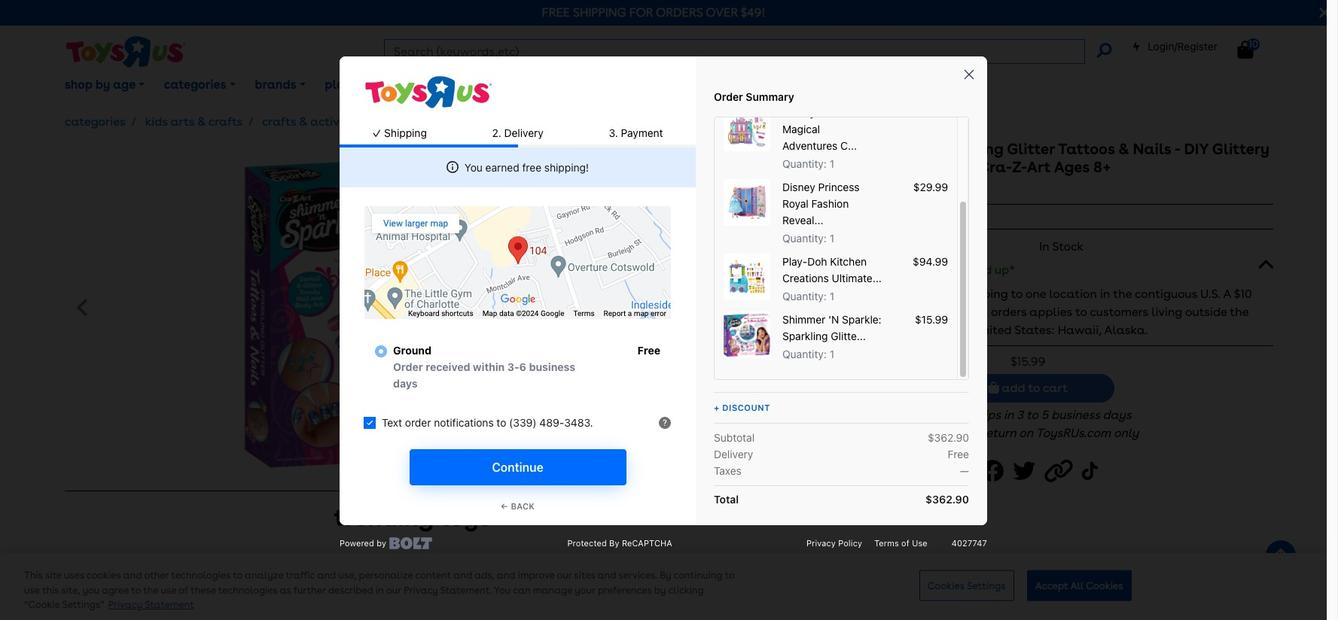 Task type: vqa. For each thing, say whether or not it's contained in the screenshot.
'trending'
yes



Task type: describe. For each thing, give the bounding box(es) containing it.
as
[[280, 585, 291, 597]]

to left analyze
[[233, 571, 243, 582]]

you
[[494, 585, 511, 597]]

all
[[889, 263, 904, 277]]

analyze
[[245, 571, 284, 582]]

continuing
[[674, 571, 723, 582]]

accept all cookies button
[[1028, 571, 1132, 602]]

'n
[[850, 140, 864, 158]]

$49
[[946, 263, 967, 277]]

trending
[[334, 503, 434, 533]]

$15.99
[[1011, 355, 1046, 369]]

closeout! monopoly travel world tour board game image
[[293, 554, 354, 621]]

*offer
[[805, 287, 840, 301]]

uses
[[64, 571, 84, 582]]

agree
[[102, 585, 129, 597]]

shipping
[[819, 263, 869, 277]]

stock
[[1053, 240, 1084, 254]]

free shipping for orders over $49!
[[542, 5, 766, 20]]

brand
[[783, 184, 818, 198]]

services.
[[619, 571, 658, 582]]

up*
[[995, 263, 1016, 277]]

share a link to shimmer 'n sparkle: sparkling glitter tattoos & nails - diy glittery nail & body art creations, cra-z-art ages 8+ on twitter image
[[1014, 455, 1041, 489]]

art right 'n
[[872, 158, 896, 176]]

by
[[660, 571, 672, 582]]

shimmer 'n sparkle: sparkling glitter tattoos & nails - diy glittery nail & body art creations, cra-z-art ages 8+ image number null image
[[243, 140, 582, 479]]

accept
[[1036, 580, 1069, 592]]

kids
[[145, 115, 168, 129]]

world of super mario nintendo 2.5" deluxe toad house playset image
[[471, 554, 533, 621]]

email sign-up link
[[371, 66, 470, 104]]

cookies settings
[[928, 580, 1007, 592]]

cookies settings button
[[920, 571, 1015, 602]]

crafts & activities link
[[262, 115, 363, 129]]

by
[[655, 585, 666, 597]]

improve
[[518, 571, 555, 582]]

the inside this site uses cookies and other technologies to analyze traffic and use, personalize content and ads, and improve our sites and services. by continuing to use this site, you agree to the use of these technologies as further described in our privacy statement. you can manage your preferences by clicking "cookie settings"
[[143, 585, 159, 597]]

glitter
[[1008, 140, 1056, 158]]

& up :
[[818, 158, 828, 176]]

u.s.
[[1201, 287, 1221, 301]]

0 horizontal spatial shipping
[[808, 305, 856, 319]]

cookies inside button
[[928, 580, 965, 592]]

0 vertical spatial cra-
[[979, 158, 1013, 176]]

free
[[792, 263, 816, 277]]

and up statement.
[[454, 571, 473, 582]]

ages
[[1055, 158, 1090, 176]]

described
[[328, 585, 374, 597]]

0 vertical spatial technologies
[[171, 571, 231, 582]]

write
[[880, 209, 909, 223]]

copy a link to shimmer 'n sparkle: sparkling glitter tattoos & nails - diy glittery nail & body art creations, cra-z-art ages 8+ image
[[1045, 455, 1078, 489]]

$10
[[1235, 287, 1253, 301]]

close button image
[[1320, 5, 1331, 21]]

sites
[[574, 571, 596, 582]]

toys r us image
[[65, 35, 185, 69]]

shimmer 'n sparkle: sparkling glitter tattoos & nails - diy glittery nail & body art creations, cra-z-art ages 8+ brand : cra-z-art write a review
[[783, 140, 1270, 223]]

5
[[1042, 409, 1049, 423]]

review
[[922, 209, 957, 223]]

to up hawaii, at the bottom of page
[[1076, 305, 1088, 319]]

to up surcharge
[[888, 287, 900, 301]]

nails
[[1134, 140, 1172, 158]]

settings
[[968, 580, 1007, 592]]

categories link
[[65, 115, 126, 129]]

email sign-up menu bar
[[55, 59, 1339, 112]]

"cookie
[[24, 600, 60, 611]]

0 horizontal spatial z-
[[854, 184, 866, 198]]

and left use,
[[317, 571, 336, 582]]

orders inside *offer applies to standard shipping to one location in the contiguous u.s. a $10 shipping surcharge on domestic orders applies to customers living outside the contiguous united states: hawaii, alaska.
[[992, 305, 1027, 319]]

these
[[191, 585, 216, 597]]

1 crafts from the left
[[209, 115, 243, 129]]

surcharge
[[859, 305, 917, 319]]

& right arts
[[197, 115, 206, 129]]

email
[[381, 78, 414, 92]]

eligible
[[918, 427, 960, 441]]

orders
[[656, 5, 703, 20]]

cookies inside button
[[1087, 580, 1124, 592]]

return
[[982, 427, 1017, 441]]

free shipping on all orders $49 and up*
[[792, 263, 1016, 277]]

you
[[82, 585, 100, 597]]

share shimmer 'n sparkle: sparkling glitter tattoos & nails - diy glittery nail & body art creations, cra-z-art ages 8+ on facebook image
[[982, 455, 1009, 489]]

sparkle:
[[867, 140, 929, 158]]

2-player laser tag handtank starter set with lights and sound effects image
[[650, 554, 712, 621]]

your
[[575, 585, 596, 597]]

hawaii,
[[1058, 323, 1102, 338]]

art left ages
[[1028, 158, 1051, 176]]

write a review button
[[880, 209, 957, 223]]

preferences
[[598, 585, 652, 597]]

statement
[[145, 600, 194, 611]]

settings"
[[62, 600, 104, 611]]

0 vertical spatial our
[[557, 571, 572, 582]]

one
[[1026, 287, 1047, 301]]

toysrus.com
[[1037, 427, 1112, 441]]

add to cart button
[[942, 375, 1115, 403]]

alaska.
[[1105, 323, 1148, 338]]

login/register button
[[1133, 39, 1218, 54]]

and right 'sites' on the bottom of the page
[[598, 571, 617, 582]]

art up write
[[866, 184, 884, 198]]

0 horizontal spatial our
[[387, 585, 401, 597]]

customers
[[1091, 305, 1149, 319]]



Task type: locate. For each thing, give the bounding box(es) containing it.
over
[[706, 5, 738, 20]]

1 vertical spatial in
[[1004, 409, 1014, 423]]

applies up surcharge
[[843, 287, 885, 301]]

1 horizontal spatial our
[[557, 571, 572, 582]]

and left the up*
[[969, 263, 992, 277]]

create a pinterest pin for shimmer 'n sparkle: sparkling glitter tattoos & nails - diy glittery nail & body art creations, cra-z-art ages 8+ image
[[951, 455, 977, 489]]

0 vertical spatial shopping bag image
[[1238, 41, 1254, 59]]

1 horizontal spatial applies
[[1030, 305, 1073, 319]]

0 horizontal spatial crafts
[[209, 115, 243, 129]]

and inside dropdown button
[[969, 263, 992, 277]]

this
[[42, 585, 59, 597]]

0 vertical spatial z-
[[1013, 158, 1028, 176]]

privacy down agree
[[108, 600, 143, 611]]

privacy inside this site uses cookies and other technologies to analyze traffic and use, personalize content and ads, and improve our sites and services. by continuing to use this site, you agree to the use of these technologies as further described in our privacy statement. you can manage your preferences by clicking "cookie settings"
[[404, 585, 438, 597]]

1 vertical spatial the
[[1231, 305, 1250, 319]]

kids arts & crafts
[[145, 115, 243, 129]]

to right 3
[[1027, 409, 1039, 423]]

0 horizontal spatial on
[[871, 263, 886, 277]]

our up the manage
[[557, 571, 572, 582]]

1 vertical spatial orders
[[992, 305, 1027, 319]]

1 use from the left
[[24, 585, 40, 597]]

cookies
[[87, 571, 121, 582]]

arts
[[171, 115, 194, 129]]

z- left ages
[[1013, 158, 1028, 176]]

outside
[[1186, 305, 1228, 319]]

a
[[912, 209, 920, 223]]

to inside the usually ships in 3 to 5 business days eligible for return on toysrus.com only
[[1027, 409, 1039, 423]]

diy
[[1185, 140, 1210, 158]]

0 horizontal spatial use
[[24, 585, 40, 597]]

art
[[872, 158, 896, 176], [1028, 158, 1051, 176], [866, 184, 884, 198]]

in down personalize
[[376, 585, 384, 597]]

0 horizontal spatial contiguous
[[909, 323, 972, 338]]

orders inside free shipping on all orders $49 and up* dropdown button
[[907, 263, 943, 277]]

standard
[[903, 287, 957, 301]]

applies
[[843, 287, 885, 301], [1030, 305, 1073, 319]]

kids arts & crafts link
[[145, 115, 243, 129]]

1 horizontal spatial shopping bag image
[[1238, 41, 1254, 59]]

shopping bag image inside add to cart button
[[989, 382, 1000, 394]]

toys
[[440, 503, 491, 533]]

technologies up these
[[171, 571, 231, 582]]

1 horizontal spatial orders
[[992, 305, 1027, 319]]

only
[[1114, 427, 1140, 441]]

shopping bag image right login/register
[[1238, 41, 1254, 59]]

sparkling
[[932, 140, 1004, 158]]

in left 3
[[1004, 409, 1014, 423]]

tiktok image
[[1083, 455, 1102, 489]]

in up customers
[[1101, 287, 1111, 301]]

0 vertical spatial the
[[1114, 287, 1133, 301]]

cra- right creations,
[[979, 158, 1013, 176]]

0 horizontal spatial cookies
[[928, 580, 965, 592]]

1 vertical spatial cra-
[[827, 184, 854, 198]]

for
[[963, 427, 979, 441]]

1 horizontal spatial privacy
[[404, 585, 438, 597]]

for
[[630, 5, 653, 20]]

cra-
[[979, 158, 1013, 176], [827, 184, 854, 198]]

and up agree
[[123, 571, 142, 582]]

to right agree
[[131, 585, 141, 597]]

site
[[45, 571, 62, 582]]

further
[[294, 585, 326, 597]]

0 vertical spatial applies
[[843, 287, 885, 301]]

on inside dropdown button
[[871, 263, 886, 277]]

0 horizontal spatial privacy
[[108, 600, 143, 611]]

1 vertical spatial applies
[[1030, 305, 1073, 319]]

1 horizontal spatial the
[[1114, 287, 1133, 301]]

contiguous down domestic
[[909, 323, 972, 338]]

shipping down *offer
[[808, 305, 856, 319]]

traffic
[[286, 571, 315, 582]]

0 vertical spatial privacy
[[404, 585, 438, 597]]

0 vertical spatial on
[[871, 263, 886, 277]]

the up privacy statement link
[[143, 585, 159, 597]]

2 crafts from the left
[[262, 115, 296, 129]]

& right the 8+
[[1119, 140, 1130, 158]]

crafts right arts
[[209, 115, 243, 129]]

to right "add"
[[1029, 381, 1041, 396]]

accept all cookies
[[1036, 580, 1124, 592]]

this icon serves as a link to download the essential accessibility assistive technology app for individuals with physical disabilities. it is featured as part of our commitment to diversity and inclusion. image
[[480, 78, 525, 94]]

on inside the usually ships in 3 to 5 business days eligible for return on toysrus.com only
[[1020, 427, 1034, 441]]

2 vertical spatial on
[[1020, 427, 1034, 441]]

in inside this site uses cookies and other technologies to analyze traffic and use, personalize content and ads, and improve our sites and services. by continuing to use this site, you agree to the use of these technologies as further described in our privacy statement. you can manage your preferences by clicking "cookie settings"
[[376, 585, 384, 597]]

shipping
[[960, 287, 1009, 301], [808, 305, 856, 319]]

1 vertical spatial privacy
[[108, 600, 143, 611]]

activities
[[310, 115, 363, 129]]

0 vertical spatial in
[[1101, 287, 1111, 301]]

0 horizontal spatial shopping bag image
[[989, 382, 1000, 394]]

orders
[[907, 263, 943, 277], [992, 305, 1027, 319]]

of
[[179, 585, 188, 597]]

personalize
[[359, 571, 413, 582]]

contiguous up living
[[1135, 287, 1198, 301]]

2 vertical spatial in
[[376, 585, 384, 597]]

None search field
[[384, 39, 1086, 64]]

usually ships in 3 to 5 business days eligible for return on toysrus.com only
[[918, 409, 1140, 441]]

the up customers
[[1114, 287, 1133, 301]]

1 horizontal spatial z-
[[1013, 158, 1028, 176]]

0 horizontal spatial orders
[[907, 263, 943, 277]]

in
[[1040, 240, 1050, 254]]

0 vertical spatial contiguous
[[1135, 287, 1198, 301]]

8+
[[1094, 158, 1112, 176]]

1 horizontal spatial use
[[161, 585, 177, 597]]

privacy statement link
[[108, 600, 194, 611]]

0 horizontal spatial cra-
[[827, 184, 854, 198]]

on down standard on the top of the page
[[919, 305, 934, 319]]

our
[[557, 571, 572, 582], [387, 585, 401, 597]]

shopping bag image for 10 "link"
[[1238, 41, 1254, 59]]

2 vertical spatial the
[[143, 585, 159, 597]]

technologies down analyze
[[218, 585, 278, 597]]

1 horizontal spatial cookies
[[1087, 580, 1124, 592]]

0 horizontal spatial applies
[[843, 287, 885, 301]]

national geographic light up air rockets image
[[114, 554, 176, 621]]

a
[[1224, 287, 1232, 301]]

this site uses cookies and other technologies to analyze traffic and use, personalize content and ads, and improve our sites and services. by continuing to use this site, you agree to the use of these technologies as further described in our privacy statement. you can manage your preferences by clicking "cookie settings"
[[24, 571, 735, 611]]

days
[[1103, 409, 1132, 423]]

location
[[1050, 287, 1098, 301]]

can
[[513, 585, 531, 597]]

living
[[1152, 305, 1183, 319]]

shopping bag image inside 10 "link"
[[1238, 41, 1254, 59]]

our down personalize
[[387, 585, 401, 597]]

domestic
[[937, 305, 989, 319]]

on inside *offer applies to standard shipping to one location in the contiguous u.s. a $10 shipping surcharge on domestic orders applies to customers living outside the contiguous united states: hawaii, alaska.
[[919, 305, 934, 319]]

*offer applies to standard shipping to one location in the contiguous u.s. a $10 shipping surcharge on domestic orders applies to customers living outside the contiguous united states: hawaii, alaska.
[[805, 287, 1253, 338]]

orders up standard on the top of the page
[[907, 263, 943, 277]]

1 horizontal spatial cra-
[[979, 158, 1013, 176]]

0 horizontal spatial in
[[376, 585, 384, 597]]

free shipping for orders over $49! link
[[542, 5, 766, 20]]

cookies right all on the right bottom
[[1087, 580, 1124, 592]]

crafts left activities at the left top
[[262, 115, 296, 129]]

other
[[144, 571, 169, 582]]

united
[[975, 323, 1012, 338]]

cra- right :
[[827, 184, 854, 198]]

2 horizontal spatial in
[[1101, 287, 1111, 301]]

to left the one
[[1012, 287, 1023, 301]]

shopping bag image for add to cart button
[[989, 382, 1000, 394]]

use down this
[[24, 585, 40, 597]]

clicking
[[669, 585, 704, 597]]

to right 'continuing'
[[725, 571, 735, 582]]

on down 3
[[1020, 427, 1034, 441]]

0 horizontal spatial the
[[143, 585, 159, 597]]

and up you
[[497, 571, 516, 582]]

sign-
[[417, 78, 446, 92]]

3
[[1017, 409, 1024, 423]]

in inside *offer applies to standard shipping to one location in the contiguous u.s. a $10 shipping surcharge on domestic orders applies to customers living outside the contiguous united states: hawaii, alaska.
[[1101, 287, 1111, 301]]

2 horizontal spatial the
[[1231, 305, 1250, 319]]

1 vertical spatial z-
[[854, 184, 866, 198]]

1 vertical spatial on
[[919, 305, 934, 319]]

trending toys
[[334, 503, 491, 533]]

states:
[[1015, 323, 1055, 338]]

2 use from the left
[[161, 585, 177, 597]]

applies down the one
[[1030, 305, 1073, 319]]

0 vertical spatial shipping
[[960, 287, 1009, 301]]

manage
[[533, 585, 573, 597]]

0 vertical spatial orders
[[907, 263, 943, 277]]

all
[[1071, 580, 1084, 592]]

1 horizontal spatial on
[[919, 305, 934, 319]]

2 horizontal spatial on
[[1020, 427, 1034, 441]]

shopping bag image
[[1238, 41, 1254, 59], [989, 382, 1000, 394]]

10
[[1250, 38, 1259, 50]]

cart
[[1044, 381, 1068, 396]]

2 cookies from the left
[[1087, 580, 1124, 592]]

use,
[[339, 571, 357, 582]]

z- down 'body'
[[854, 184, 866, 198]]

shimmer
[[783, 140, 846, 158]]

1 horizontal spatial crafts
[[262, 115, 296, 129]]

login/register
[[1148, 40, 1218, 53]]

privacy down content
[[404, 585, 438, 597]]

statement.
[[441, 585, 492, 597]]

1 vertical spatial contiguous
[[909, 323, 972, 338]]

in stock
[[1040, 240, 1084, 254]]

the down $10
[[1231, 305, 1250, 319]]

add to cart
[[1000, 381, 1068, 396]]

cookies left 'settings' on the right
[[928, 580, 965, 592]]

1 vertical spatial our
[[387, 585, 401, 597]]

1 horizontal spatial shipping
[[960, 287, 1009, 301]]

on left all
[[871, 263, 886, 277]]

& left activities at the left top
[[299, 115, 308, 129]]

1 horizontal spatial contiguous
[[1135, 287, 1198, 301]]

privacy
[[404, 585, 438, 597], [108, 600, 143, 611]]

to inside button
[[1029, 381, 1041, 396]]

shopping bag image left "add"
[[989, 382, 1000, 394]]

:
[[821, 184, 824, 198]]

1 cookies from the left
[[928, 580, 965, 592]]

free shipping on all orders $49 and up* button
[[783, 253, 1274, 286]]

on
[[871, 263, 886, 277], [919, 305, 934, 319], [1020, 427, 1034, 441]]

orders up united at the right of page
[[992, 305, 1027, 319]]

1 vertical spatial technologies
[[218, 585, 278, 597]]

-
[[1175, 140, 1181, 158]]

shipping up domestic
[[960, 287, 1009, 301]]

this
[[24, 571, 43, 582]]

use up "statement"
[[161, 585, 177, 597]]

and
[[969, 263, 992, 277], [123, 571, 142, 582], [317, 571, 336, 582], [454, 571, 473, 582], [497, 571, 516, 582], [598, 571, 617, 582]]

business
[[1052, 409, 1101, 423]]

1 horizontal spatial in
[[1004, 409, 1014, 423]]

in inside the usually ships in 3 to 5 business days eligible for return on toysrus.com only
[[1004, 409, 1014, 423]]

privacy statement
[[108, 600, 194, 611]]

1 vertical spatial shopping bag image
[[989, 382, 1000, 394]]

$49!
[[741, 5, 766, 20]]

body
[[832, 158, 869, 176]]

add
[[1003, 381, 1026, 396]]

1 vertical spatial shipping
[[808, 305, 856, 319]]

availability:
[[795, 240, 865, 254]]



